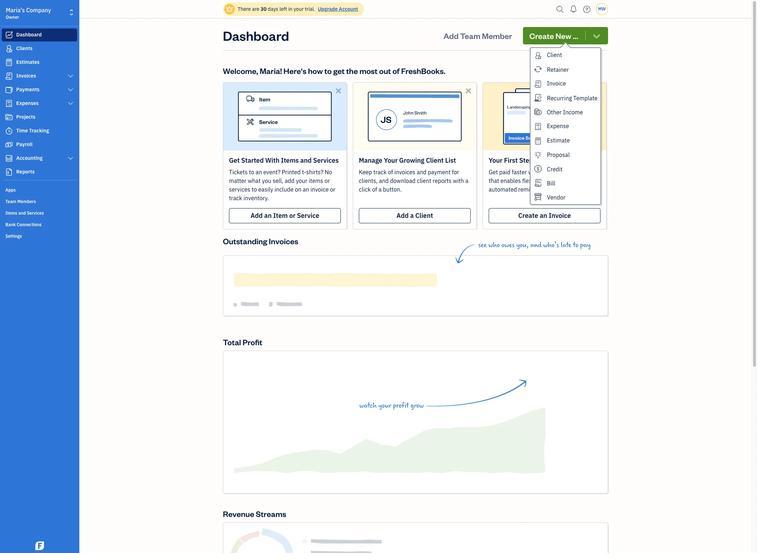 Task type: locate. For each thing, give the bounding box(es) containing it.
track down services
[[229, 195, 242, 202]]

invoice inside get paid faster with an invoice template that enables flexible payment options and automated reminders—and looks great.
[[549, 169, 567, 176]]

reports
[[16, 169, 35, 175]]

download
[[390, 177, 416, 184]]

get up tickets
[[229, 156, 240, 165]]

account
[[339, 6, 358, 12]]

items up the printed
[[281, 156, 299, 165]]

payment down the credit
[[543, 177, 566, 184]]

income
[[563, 109, 583, 116]]

1 vertical spatial or
[[330, 186, 336, 193]]

outstanding
[[223, 236, 267, 246]]

0 vertical spatial chevron large down image
[[67, 73, 74, 79]]

apps link
[[2, 184, 77, 195]]

projects link
[[2, 111, 77, 124]]

your right in
[[294, 6, 304, 12]]

team inside add team member button
[[460, 31, 481, 41]]

keep
[[359, 169, 372, 176]]

estimates
[[16, 59, 40, 65]]

an down vendor
[[540, 211, 548, 220]]

1 horizontal spatial get
[[489, 169, 498, 176]]

invoices down add an item or service "link"
[[269, 236, 299, 246]]

and up t-
[[300, 156, 312, 165]]

main element
[[0, 0, 97, 553]]

your down t-
[[296, 177, 308, 184]]

0 horizontal spatial dashboard
[[16, 31, 42, 38]]

grow
[[411, 402, 424, 410]]

notifications image
[[568, 2, 580, 16]]

chevron large down image
[[67, 156, 74, 161]]

in
[[288, 6, 293, 12]]

chevron large down image up payments link
[[67, 73, 74, 79]]

services
[[229, 186, 250, 193]]

an inside get paid faster with an invoice template that enables flexible payment options and automated reminders—and looks great.
[[541, 169, 548, 176]]

0 horizontal spatial team
[[5, 199, 16, 204]]

invoice
[[549, 169, 567, 176], [311, 186, 329, 193]]

0 vertical spatial payment
[[428, 169, 451, 176]]

invoice down vendor
[[549, 211, 571, 220]]

2 dismiss image from the left
[[594, 87, 603, 95]]

started
[[241, 156, 264, 165]]

clients link
[[2, 42, 77, 55]]

0 vertical spatial services
[[313, 156, 339, 165]]

add for add a client
[[397, 211, 409, 220]]

reports link
[[2, 166, 77, 179]]

services up no
[[313, 156, 339, 165]]

payment inside get paid faster with an invoice template that enables flexible payment options and automated reminders—and looks great.
[[543, 177, 566, 184]]

chevron large down image inside invoices link
[[67, 73, 74, 79]]

a right reports
[[466, 177, 469, 184]]

client left list
[[426, 156, 444, 165]]

invoice
[[547, 80, 566, 87], [549, 211, 571, 220]]

watch your profit grow
[[360, 402, 424, 410]]

0 vertical spatial or
[[325, 177, 330, 184]]

great.
[[576, 186, 591, 193]]

invoice down "retainer"
[[547, 80, 566, 87]]

dashboard link
[[2, 29, 77, 42]]

bank
[[5, 222, 16, 227]]

add inside add a client "link"
[[397, 211, 409, 220]]

0 vertical spatial client
[[547, 51, 562, 58]]

dismiss image for get started with items and services
[[335, 87, 343, 95]]

go to help image
[[581, 4, 593, 15]]

items and services
[[5, 210, 44, 216]]

reports
[[433, 177, 452, 184]]

2 vertical spatial chevron large down image
[[67, 101, 74, 106]]

to left get
[[325, 66, 332, 76]]

1 vertical spatial invoice
[[311, 186, 329, 193]]

and right you,
[[531, 241, 542, 249]]

client up "retainer"
[[547, 51, 562, 58]]

payment up reports
[[428, 169, 451, 176]]

0 vertical spatial your
[[294, 6, 304, 12]]

add team member button
[[437, 27, 519, 44]]

1 vertical spatial track
[[229, 195, 242, 202]]

of right click
[[372, 186, 377, 193]]

an left item
[[264, 211, 272, 220]]

get up that
[[489, 169, 498, 176]]

to down what at the top
[[252, 186, 257, 193]]

proposal button
[[531, 148, 601, 162]]

with up flexible
[[529, 169, 540, 176]]

add an item or service
[[251, 211, 320, 220]]

1 vertical spatial with
[[453, 177, 464, 184]]

1 horizontal spatial invoice
[[549, 169, 567, 176]]

of left invoices
[[388, 169, 393, 176]]

track inside tickets to an event? printed t-shirts? no matter what you sell, add your items or services to easily include on an invoice or track inventory.
[[229, 195, 242, 202]]

2 horizontal spatial a
[[466, 177, 469, 184]]

estimate button
[[531, 133, 601, 148]]

0 horizontal spatial services
[[27, 210, 44, 216]]

2 vertical spatial of
[[372, 186, 377, 193]]

dismiss image for your first step toward getting paid
[[594, 87, 603, 95]]

1 vertical spatial payment
[[543, 177, 566, 184]]

1 vertical spatial create
[[519, 211, 539, 220]]

faster
[[512, 169, 527, 176]]

chevron large down image for invoices
[[67, 73, 74, 79]]

flexible
[[523, 177, 542, 184]]

1 vertical spatial invoices
[[269, 236, 299, 246]]

0 vertical spatial track
[[374, 169, 387, 176]]

create down reminders—and
[[519, 211, 539, 220]]

maria's
[[6, 6, 25, 14]]

create for create new …
[[530, 31, 554, 41]]

chevron large down image for expenses
[[67, 101, 74, 106]]

1 horizontal spatial track
[[374, 169, 387, 176]]

get started with items and services
[[229, 156, 339, 165]]

create inside dropdown button
[[530, 31, 554, 41]]

invoices
[[16, 73, 36, 79], [269, 236, 299, 246]]

…
[[573, 31, 579, 41]]

apps
[[5, 187, 16, 193]]

3 chevron large down image from the top
[[67, 101, 74, 106]]

chevron large down image up expenses link
[[67, 87, 74, 93]]

1 horizontal spatial services
[[313, 156, 339, 165]]

project image
[[5, 114, 13, 121]]

dismiss image
[[335, 87, 343, 95], [594, 87, 603, 95]]

click
[[359, 186, 371, 193]]

retainer button
[[531, 62, 601, 76]]

expense image
[[5, 100, 13, 107]]

connections
[[17, 222, 42, 227]]

client inside button
[[547, 51, 562, 58]]

0 horizontal spatial with
[[453, 177, 464, 184]]

1 vertical spatial chevron large down image
[[67, 87, 74, 93]]

0 vertical spatial get
[[229, 156, 240, 165]]

your up invoices
[[384, 156, 398, 165]]

0 horizontal spatial invoice
[[311, 186, 329, 193]]

0 horizontal spatial track
[[229, 195, 242, 202]]

an
[[256, 169, 262, 176], [541, 169, 548, 176], [303, 186, 309, 193], [264, 211, 272, 220], [540, 211, 548, 220]]

dashboard image
[[5, 31, 13, 39]]

money image
[[5, 141, 13, 148]]

0 horizontal spatial get
[[229, 156, 240, 165]]

dashboard inside the main element
[[16, 31, 42, 38]]

manage
[[359, 156, 383, 165]]

0 horizontal spatial items
[[5, 210, 17, 216]]

add inside add team member button
[[444, 31, 459, 41]]

add inside add an item or service "link"
[[251, 211, 263, 220]]

1 horizontal spatial a
[[410, 211, 414, 220]]

1 horizontal spatial team
[[460, 31, 481, 41]]

or inside "link"
[[289, 211, 296, 220]]

your up paid
[[489, 156, 503, 165]]

and down team members
[[18, 210, 26, 216]]

track
[[374, 169, 387, 176], [229, 195, 242, 202]]

1 horizontal spatial dashboard
[[223, 27, 289, 44]]

0 vertical spatial create
[[530, 31, 554, 41]]

the
[[346, 66, 358, 76]]

1 horizontal spatial your
[[489, 156, 503, 165]]

no
[[325, 169, 332, 176]]

invoices up payments
[[16, 73, 36, 79]]

vendor
[[547, 194, 566, 201]]

items up bank
[[5, 210, 17, 216]]

services up bank connections link at top left
[[27, 210, 44, 216]]

expenses link
[[2, 97, 77, 110]]

create left new
[[530, 31, 554, 41]]

1 dismiss image from the left
[[335, 87, 343, 95]]

your
[[384, 156, 398, 165], [489, 156, 503, 165]]

1 horizontal spatial with
[[529, 169, 540, 176]]

profit
[[393, 402, 409, 410]]

0 vertical spatial with
[[529, 169, 540, 176]]

0 vertical spatial team
[[460, 31, 481, 41]]

an up what at the top
[[256, 169, 262, 176]]

a left button.
[[379, 186, 382, 193]]

1 vertical spatial get
[[489, 169, 498, 176]]

invoice up bill
[[549, 169, 567, 176]]

team
[[460, 31, 481, 41], [5, 199, 16, 204]]

0 horizontal spatial a
[[379, 186, 382, 193]]

with inside keep track of invoices and payment for clients, and download client reports with a click of a button.
[[453, 177, 464, 184]]

of
[[393, 66, 400, 76], [388, 169, 393, 176], [372, 186, 377, 193]]

add an item or service link
[[229, 208, 341, 223]]

of right out
[[393, 66, 400, 76]]

other income
[[547, 109, 583, 116]]

0 vertical spatial invoice
[[547, 80, 566, 87]]

1 horizontal spatial items
[[281, 156, 299, 165]]

client down client
[[416, 211, 433, 220]]

a down keep track of invoices and payment for clients, and download client reports with a click of a button.
[[410, 211, 414, 220]]

get inside get paid faster with an invoice template that enables flexible payment options and automated reminders—and looks great.
[[489, 169, 498, 176]]

dashboard down are
[[223, 27, 289, 44]]

credit
[[547, 166, 563, 173]]

report image
[[5, 169, 13, 176]]

1 horizontal spatial dismiss image
[[594, 87, 603, 95]]

2 vertical spatial client
[[416, 211, 433, 220]]

get for get started with items and services
[[229, 156, 240, 165]]

2 vertical spatial a
[[410, 211, 414, 220]]

1 chevron large down image from the top
[[67, 73, 74, 79]]

1 horizontal spatial payment
[[543, 177, 566, 184]]

item
[[273, 211, 288, 220]]

2 chevron large down image from the top
[[67, 87, 74, 93]]

welcome,
[[223, 66, 258, 76]]

proposal
[[547, 151, 570, 158]]

search image
[[555, 4, 566, 15]]

estimate image
[[5, 59, 13, 66]]

1 vertical spatial your
[[296, 177, 308, 184]]

2 vertical spatial or
[[289, 211, 296, 220]]

revenue
[[223, 509, 254, 519]]

1 horizontal spatial add
[[397, 211, 409, 220]]

add for add an item or service
[[251, 211, 263, 220]]

1 vertical spatial of
[[388, 169, 393, 176]]

team down apps
[[5, 199, 16, 204]]

chevron large down image down payments link
[[67, 101, 74, 106]]

and up great.
[[588, 177, 598, 184]]

0 vertical spatial invoice
[[549, 169, 567, 176]]

with
[[265, 156, 280, 165]]

team members
[[5, 199, 36, 204]]

0 vertical spatial invoices
[[16, 73, 36, 79]]

1 vertical spatial services
[[27, 210, 44, 216]]

invoice inside button
[[547, 80, 566, 87]]

your
[[294, 6, 304, 12], [296, 177, 308, 184], [379, 402, 392, 410]]

get
[[229, 156, 240, 165], [489, 169, 498, 176]]

0 horizontal spatial your
[[384, 156, 398, 165]]

estimates link
[[2, 56, 77, 69]]

0 horizontal spatial invoices
[[16, 73, 36, 79]]

team left member
[[460, 31, 481, 41]]

who
[[489, 241, 500, 249]]

dashboard up clients
[[16, 31, 42, 38]]

0 horizontal spatial payment
[[428, 169, 451, 176]]

credit button
[[531, 162, 601, 176]]

1 vertical spatial items
[[5, 210, 17, 216]]

paid
[[500, 169, 511, 176]]

chart image
[[5, 155, 13, 162]]

track right keep
[[374, 169, 387, 176]]

0 horizontal spatial dismiss image
[[335, 87, 343, 95]]

get for get paid faster with an invoice template that enables flexible payment options and automated reminders—and looks great.
[[489, 169, 498, 176]]

with down the for in the right top of the page
[[453, 177, 464, 184]]

2 horizontal spatial add
[[444, 31, 459, 41]]

owes
[[502, 241, 515, 249]]

freshbooks.
[[401, 66, 446, 76]]

shirts?
[[306, 169, 324, 176]]

bank connections link
[[2, 219, 77, 230]]

see
[[479, 241, 487, 249]]

1 vertical spatial team
[[5, 199, 16, 204]]

chevron large down image
[[67, 73, 74, 79], [67, 87, 74, 93], [67, 101, 74, 106]]

payment inside keep track of invoices and payment for clients, and download client reports with a click of a button.
[[428, 169, 451, 176]]

an down toward
[[541, 169, 548, 176]]

0 horizontal spatial add
[[251, 211, 263, 220]]

invoice down items
[[311, 186, 329, 193]]

payment
[[428, 169, 451, 176], [543, 177, 566, 184]]

recurring template
[[547, 94, 598, 102]]

your left profit
[[379, 402, 392, 410]]

timer image
[[5, 127, 13, 135]]

1 vertical spatial a
[[379, 186, 382, 193]]

getting
[[559, 156, 581, 165]]



Task type: vqa. For each thing, say whether or not it's contained in the screenshot.
who's
yes



Task type: describe. For each thing, give the bounding box(es) containing it.
2 vertical spatial your
[[379, 402, 392, 410]]

add a client
[[397, 211, 433, 220]]

accounting
[[16, 155, 43, 161]]

tickets
[[229, 169, 248, 176]]

list
[[445, 156, 456, 165]]

2 your from the left
[[489, 156, 503, 165]]

add
[[285, 177, 295, 184]]

owner
[[6, 14, 19, 20]]

vendor button
[[531, 190, 601, 204]]

get paid faster with an invoice template that enables flexible payment options and automated reminders—and looks great.
[[489, 169, 598, 193]]

paid
[[583, 156, 596, 165]]

toward
[[535, 156, 557, 165]]

late
[[561, 241, 572, 249]]

who's
[[544, 241, 559, 249]]

your inside tickets to an event? printed t-shirts? no matter what you sell, add your items or services to easily include on an invoice or track inventory.
[[296, 177, 308, 184]]

and up client
[[417, 169, 427, 176]]

keep track of invoices and payment for clients, and download client reports with a click of a button.
[[359, 169, 469, 193]]

invoice inside tickets to an event? printed t-shirts? no matter what you sell, add your items or services to easily include on an invoice or track inventory.
[[311, 186, 329, 193]]

there
[[238, 6, 251, 12]]

total
[[223, 337, 241, 347]]

dismiss image
[[465, 87, 473, 95]]

outstanding invoices
[[223, 236, 299, 246]]

members
[[17, 199, 36, 204]]

how
[[308, 66, 323, 76]]

chevron large down image for payments
[[67, 87, 74, 93]]

time
[[16, 127, 28, 134]]

to left pay
[[573, 241, 579, 249]]

button.
[[383, 186, 402, 193]]

30
[[261, 6, 267, 12]]

accounting link
[[2, 152, 77, 165]]

tickets to an event? printed t-shirts? no matter what you sell, add your items or services to easily include on an invoice or track inventory.
[[229, 169, 336, 202]]

payment image
[[5, 86, 13, 93]]

template
[[568, 169, 592, 176]]

add a client link
[[359, 208, 471, 223]]

welcome, maria! here's how to get the most out of freshbooks.
[[223, 66, 446, 76]]

1 your from the left
[[384, 156, 398, 165]]

add team member
[[444, 31, 512, 41]]

1 vertical spatial client
[[426, 156, 444, 165]]

bill
[[547, 180, 556, 187]]

bill button
[[531, 176, 601, 190]]

that
[[489, 177, 499, 184]]

an inside create an invoice link
[[540, 211, 548, 220]]

0 vertical spatial a
[[466, 177, 469, 184]]

time tracking
[[16, 127, 49, 134]]

items inside the main element
[[5, 210, 17, 216]]

expense
[[547, 122, 569, 129]]

to up what at the top
[[249, 169, 254, 176]]

clients,
[[359, 177, 378, 184]]

and inside get paid faster with an invoice template that enables flexible payment options and automated reminders—and looks great.
[[588, 177, 598, 184]]

options
[[567, 177, 587, 184]]

client
[[417, 177, 432, 184]]

track inside keep track of invoices and payment for clients, and download client reports with a click of a button.
[[374, 169, 387, 176]]

and inside items and services link
[[18, 210, 26, 216]]

client button
[[531, 48, 601, 62]]

invoices inside the main element
[[16, 73, 36, 79]]

invoices link
[[2, 70, 77, 83]]

automated
[[489, 186, 517, 193]]

create new …
[[530, 31, 579, 41]]

an inside add an item or service "link"
[[264, 211, 272, 220]]

items and services link
[[2, 208, 77, 218]]

client image
[[5, 45, 13, 52]]

streams
[[256, 509, 286, 519]]

settings
[[5, 234, 22, 239]]

clients
[[16, 45, 33, 52]]

with inside get paid faster with an invoice template that enables flexible payment options and automated reminders—and looks great.
[[529, 169, 540, 176]]

most
[[360, 66, 378, 76]]

0 vertical spatial items
[[281, 156, 299, 165]]

recurring
[[547, 94, 572, 102]]

event?
[[263, 169, 281, 176]]

new
[[556, 31, 572, 41]]

items
[[309, 177, 323, 184]]

crown image
[[226, 5, 234, 13]]

team members link
[[2, 196, 77, 207]]

get
[[333, 66, 345, 76]]

services inside items and services link
[[27, 210, 44, 216]]

template
[[574, 94, 598, 102]]

client inside "link"
[[416, 211, 433, 220]]

for
[[452, 169, 459, 176]]

upgrade account link
[[317, 6, 358, 12]]

invoice image
[[5, 73, 13, 80]]

manage your growing client list
[[359, 156, 456, 165]]

sell,
[[273, 177, 284, 184]]

1 horizontal spatial invoices
[[269, 236, 299, 246]]

enables
[[501, 177, 521, 184]]

1 vertical spatial invoice
[[549, 211, 571, 220]]

an right on
[[303, 186, 309, 193]]

other
[[547, 109, 562, 116]]

mw
[[599, 6, 606, 12]]

payments link
[[2, 83, 77, 96]]

invoices
[[395, 169, 416, 176]]

invoice button
[[531, 76, 601, 91]]

freshbooks image
[[34, 542, 45, 550]]

revenue streams
[[223, 509, 286, 519]]

recurring template button
[[531, 91, 601, 105]]

here's
[[284, 66, 307, 76]]

retainer
[[547, 66, 569, 73]]

expense button
[[531, 119, 601, 133]]

expenses
[[16, 100, 39, 106]]

time tracking link
[[2, 125, 77, 138]]

a inside "link"
[[410, 211, 414, 220]]

trial.
[[305, 6, 315, 12]]

step
[[520, 156, 533, 165]]

you
[[262, 177, 271, 184]]

0 vertical spatial of
[[393, 66, 400, 76]]

create for create an invoice
[[519, 211, 539, 220]]

matter
[[229, 177, 247, 184]]

service
[[297, 211, 320, 220]]

and up button.
[[379, 177, 389, 184]]

growing
[[399, 156, 425, 165]]

chevrondown image
[[592, 31, 602, 41]]

easily
[[258, 186, 273, 193]]

add for add team member
[[444, 31, 459, 41]]

other income button
[[531, 105, 601, 119]]

there are 30 days left in your trial. upgrade account
[[238, 6, 358, 12]]

t-
[[302, 169, 306, 176]]

team inside team members link
[[5, 199, 16, 204]]

member
[[482, 31, 512, 41]]



